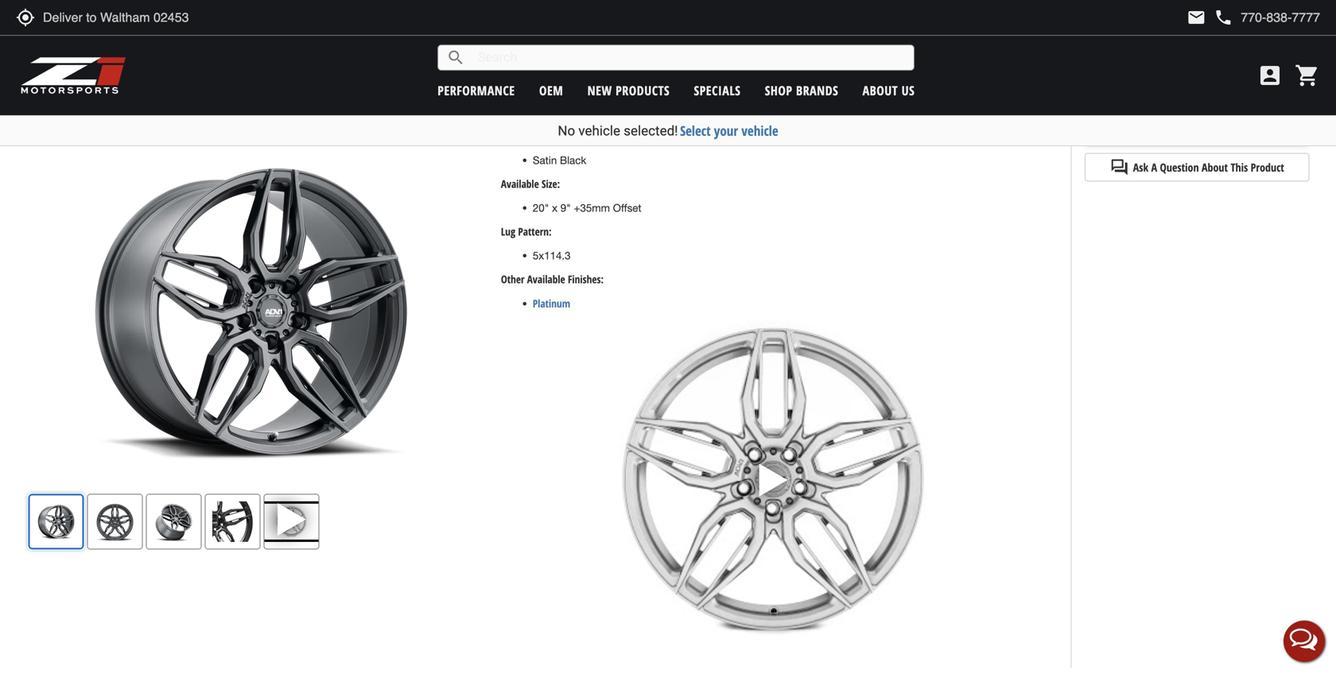 Task type: vqa. For each thing, say whether or not it's contained in the screenshot.
aerodynamic
yes



Task type: locate. For each thing, give the bounding box(es) containing it.
of left fit
[[531, 67, 540, 79]]

1 horizontal spatial satin
[[608, 51, 632, 63]]

1 horizontal spatial on
[[989, 3, 1001, 15]]

a left bowed
[[659, 3, 665, 15]]

1 horizontal spatial custom
[[888, 51, 924, 63]]

our up if
[[756, 35, 771, 47]]

0 horizontal spatial most
[[501, 35, 525, 47]]

vehicle up any
[[1001, 51, 1034, 63]]

vehicles.
[[655, 35, 696, 47]]

1 horizontal spatial of
[[1015, 67, 1024, 79]]

1 vertical spatial black
[[560, 154, 587, 167]]

0 vertical spatial most
[[871, 3, 895, 15]]

product
[[1251, 160, 1285, 175]]

luxury
[[1004, 3, 1032, 15]]

cars.
[[534, 19, 557, 31]]

1 horizontal spatial black
[[635, 51, 662, 63]]

20"
[[846, 35, 862, 47]]

available up wait
[[699, 35, 742, 47]]

custom
[[888, 51, 924, 63], [560, 82, 595, 95]]

0 horizontal spatial our
[[737, 67, 752, 79]]

with down vehicles. on the top of the page
[[665, 51, 684, 63]]

us
[[902, 82, 915, 99]]

the
[[773, 19, 788, 31], [984, 19, 999, 31]]

your
[[977, 51, 998, 63], [886, 67, 907, 79], [714, 122, 738, 140]]

is right wheel
[[649, 3, 656, 15]]

modern
[[791, 19, 827, 31]]

account_box link
[[1254, 63, 1287, 88]]

0 vertical spatial you
[[765, 51, 782, 63]]

about down choose
[[863, 82, 898, 99]]

the adv005 flow spec wheel is a bowed out split five spoke design that can most frequently be seen on luxury sports cars. its angular silhouette perfectly complements the modern and aggressive styling found on the world's most aerodynamic performance vehicles. available in our recommended 20" and 21" fitments, in 2 standard finishes, platinum and satin black with no wait times. if you desire a wheel that is custom tailored to your vehicle in terms of fit and finish we've got you covered with our bespoke program. choose your width, offset, and any of adv.1's fifty custom color options.
[[501, 3, 1045, 95]]

a
[[659, 3, 665, 15], [817, 51, 823, 63]]

2 vertical spatial available
[[527, 273, 565, 287]]

1 horizontal spatial your
[[886, 67, 907, 79]]

you right got
[[653, 67, 670, 79]]

and up 20"
[[830, 19, 848, 31]]

1 vertical spatial platinum
[[533, 297, 571, 311]]

the up standard
[[984, 19, 999, 31]]

0 vertical spatial black
[[635, 51, 662, 63]]

1 horizontal spatial that
[[856, 51, 875, 63]]

ask
[[1134, 160, 1149, 175]]

this
[[1231, 160, 1249, 175]]

0 horizontal spatial of
[[531, 67, 540, 79]]

selected!
[[624, 123, 678, 139]]

platinum
[[543, 51, 584, 63], [533, 297, 571, 311]]

5x114.3
[[533, 250, 571, 262]]

mail phone
[[1187, 8, 1234, 27]]

recommended
[[774, 35, 843, 47]]

on down seen
[[969, 19, 981, 31]]

1 vertical spatial most
[[501, 35, 525, 47]]

that up choose
[[856, 51, 875, 63]]

vehicle
[[1001, 51, 1034, 63], [742, 122, 779, 140], [579, 123, 621, 139]]

1 horizontal spatial about
[[1202, 160, 1229, 175]]

1 horizontal spatial with
[[714, 67, 734, 79]]

1 vertical spatial you
[[653, 67, 670, 79]]

phone
[[1214, 8, 1234, 27]]

0 horizontal spatial black
[[560, 154, 587, 167]]

cart
[[1218, 117, 1241, 137]]

aerodynamic
[[528, 35, 589, 47]]

0 vertical spatial with
[[665, 51, 684, 63]]

1 the from the left
[[773, 19, 788, 31]]

of right any
[[1015, 67, 1024, 79]]

your up the about us link
[[886, 67, 907, 79]]

any
[[995, 67, 1012, 79]]

0 horizontal spatial vehicle
[[579, 123, 621, 139]]

mail link
[[1187, 8, 1207, 27]]

1 horizontal spatial in
[[950, 35, 958, 47]]

black down no
[[560, 154, 587, 167]]

available left size: on the top of the page
[[501, 177, 539, 191]]

products
[[616, 82, 670, 99]]

1 vertical spatial about
[[1202, 160, 1229, 175]]

got
[[634, 67, 650, 79]]

specials
[[694, 82, 741, 99]]

1 vertical spatial to
[[1203, 117, 1215, 137]]

2 vertical spatial your
[[714, 122, 738, 140]]

most up aggressive
[[871, 3, 895, 15]]

0 vertical spatial available
[[699, 35, 742, 47]]

1 horizontal spatial our
[[756, 35, 771, 47]]

our down "times."
[[737, 67, 752, 79]]

is up choose
[[878, 51, 885, 63]]

color
[[598, 82, 622, 95]]

platinum down other available finishes:
[[533, 297, 571, 311]]

black up got
[[635, 51, 662, 63]]

you right if
[[765, 51, 782, 63]]

custom down 21"
[[888, 51, 924, 63]]

if
[[756, 51, 762, 63]]

price:
[[1085, 20, 1110, 35]]

0 vertical spatial a
[[659, 3, 665, 15]]

0 horizontal spatial that
[[830, 3, 848, 15]]

0 horizontal spatial about
[[863, 82, 898, 99]]

styling
[[905, 19, 936, 31]]

learn more link
[[1241, 79, 1297, 93]]

0 vertical spatial is
[[649, 3, 656, 15]]

platinum down the aerodynamic
[[543, 51, 584, 63]]

0 vertical spatial platinum
[[543, 51, 584, 63]]

satin
[[608, 51, 632, 63], [533, 154, 557, 167]]

0 vertical spatial to
[[965, 51, 974, 63]]

1 horizontal spatial most
[[871, 3, 895, 15]]

black
[[635, 51, 662, 63], [560, 154, 587, 167]]

available
[[699, 35, 742, 47], [501, 177, 539, 191], [527, 273, 565, 287]]

1 horizontal spatial the
[[984, 19, 999, 31]]

0 horizontal spatial the
[[773, 19, 788, 31]]

aggressive
[[851, 19, 902, 31]]

0 vertical spatial performance
[[592, 35, 652, 47]]

1 horizontal spatial is
[[878, 51, 885, 63]]

offset
[[613, 202, 642, 214]]

platinum inside the adv005 flow spec wheel is a bowed out split five spoke design that can most frequently be seen on luxury sports cars. its angular silhouette perfectly complements the modern and aggressive styling found on the world's most aerodynamic performance vehicles. available in our recommended 20" and 21" fitments, in 2 standard finishes, platinum and satin black with no wait times. if you desire a wheel that is custom tailored to your vehicle in terms of fit and finish we've got you covered with our bespoke program. choose your width, offset, and any of adv.1's fifty custom color options.
[[543, 51, 584, 63]]

0 vertical spatial satin
[[608, 51, 632, 63]]

can
[[851, 3, 869, 15]]

0 horizontal spatial you
[[653, 67, 670, 79]]

about us link
[[863, 82, 915, 99]]

available down 5x114.3
[[527, 273, 565, 287]]

in
[[745, 35, 753, 47], [950, 35, 958, 47], [1037, 51, 1045, 63]]

vehicle right no
[[579, 123, 621, 139]]

0 horizontal spatial custom
[[560, 82, 595, 95]]

0 horizontal spatial performance
[[438, 82, 515, 99]]

to down 2
[[965, 51, 974, 63]]

more
[[1272, 79, 1297, 93]]

most
[[871, 3, 895, 15], [501, 35, 525, 47]]

your down standard
[[977, 51, 998, 63]]

pattern:
[[518, 225, 552, 239]]

your down wheels
[[714, 122, 738, 140]]

that
[[830, 3, 848, 15], [856, 51, 875, 63]]

on right seen
[[989, 3, 1001, 15]]

wheels
[[713, 105, 743, 120]]

to inside the adv005 flow spec wheel is a bowed out split five spoke design that can most frequently be seen on luxury sports cars. its angular silhouette perfectly complements the modern and aggressive styling found on the world's most aerodynamic performance vehicles. available in our recommended 20" and 21" fitments, in 2 standard finishes, platinum and satin black with no wait times. if you desire a wheel that is custom tailored to your vehicle in terms of fit and finish we've got you covered with our bespoke program. choose your width, offset, and any of adv.1's fifty custom color options.
[[965, 51, 974, 63]]

vehicle inside no vehicle selected! select your vehicle
[[579, 123, 621, 139]]

the down "spoke"
[[773, 19, 788, 31]]

0 horizontal spatial your
[[714, 122, 738, 140]]

spec
[[589, 3, 613, 15]]

vehicle down are
[[742, 122, 779, 140]]

0 horizontal spatial in
[[745, 35, 753, 47]]

0 vertical spatial about
[[863, 82, 898, 99]]

to right add
[[1203, 117, 1215, 137]]

custom down finish
[[560, 82, 595, 95]]

oem
[[539, 82, 564, 99]]

1 vertical spatial our
[[737, 67, 752, 79]]

2 horizontal spatial vehicle
[[1001, 51, 1034, 63]]

satin up we've
[[608, 51, 632, 63]]

0 horizontal spatial a
[[659, 3, 665, 15]]

wheel
[[826, 51, 853, 63]]

wheel
[[616, 3, 646, 15]]

question
[[1160, 160, 1200, 175]]

with
[[665, 51, 684, 63], [714, 67, 734, 79]]

new products link
[[588, 82, 670, 99]]

a up program.
[[817, 51, 823, 63]]

about left this
[[1202, 160, 1229, 175]]

9"
[[561, 202, 571, 214]]

with up specials
[[714, 67, 734, 79]]

and left any
[[974, 67, 992, 79]]

question_answer
[[1111, 158, 1130, 177]]

adv.1's
[[501, 82, 537, 95]]

about inside question_answer ask a question about this product
[[1202, 160, 1229, 175]]

0 horizontal spatial to
[[965, 51, 974, 63]]

satin up size: on the top of the page
[[533, 154, 557, 167]]

0 horizontal spatial satin
[[533, 154, 557, 167]]

performance down search
[[438, 82, 515, 99]]

and
[[830, 19, 848, 31], [865, 35, 883, 47], [587, 51, 605, 63], [555, 67, 573, 79], [974, 67, 992, 79]]

2 horizontal spatial your
[[977, 51, 998, 63]]

1 horizontal spatial performance
[[592, 35, 652, 47]]

most down sports
[[501, 35, 525, 47]]

performance inside the adv005 flow spec wheel is a bowed out split five spoke design that can most frequently be seen on luxury sports cars. its angular silhouette perfectly complements the modern and aggressive styling found on the world's most aerodynamic performance vehicles. available in our recommended 20" and 21" fitments, in 2 standard finishes, platinum and satin black with no wait times. if you desire a wheel that is custom tailored to your vehicle in terms of fit and finish we've got you covered with our bespoke program. choose your width, offset, and any of adv.1's fifty custom color options.
[[592, 35, 652, 47]]

that left can
[[830, 3, 848, 15]]

shopping_cart link
[[1291, 63, 1321, 88]]

0 horizontal spatial on
[[969, 19, 981, 31]]

1 horizontal spatial a
[[817, 51, 823, 63]]

performance down silhouette
[[592, 35, 652, 47]]



Task type: describe. For each thing, give the bounding box(es) containing it.
bowed
[[668, 3, 700, 15]]

Search search field
[[466, 45, 914, 70]]

lug pattern:
[[501, 225, 552, 239]]

mail
[[1187, 8, 1207, 27]]

1 vertical spatial on
[[969, 19, 981, 31]]

and right fit
[[555, 67, 573, 79]]

no
[[687, 51, 699, 63]]

finish
[[576, 67, 601, 79]]

0 vertical spatial your
[[977, 51, 998, 63]]

finishes:
[[568, 273, 604, 287]]

+35mm
[[574, 202, 610, 214]]

$700.00
[[1117, 12, 1176, 38]]

times.
[[725, 51, 753, 63]]

select
[[680, 122, 711, 140]]

wheels are sold individually.
[[713, 105, 834, 120]]

adv005
[[522, 3, 560, 15]]

the
[[501, 3, 519, 15]]

specials link
[[694, 82, 741, 99]]

oem link
[[539, 82, 564, 99]]

20"
[[533, 202, 549, 214]]

account_box
[[1258, 63, 1283, 88]]

phone link
[[1214, 8, 1321, 27]]

new products
[[588, 82, 670, 99]]

complements
[[705, 19, 770, 31]]

new
[[588, 82, 612, 99]]

about us
[[863, 82, 915, 99]]

shop brands
[[765, 82, 839, 99]]

0 vertical spatial that
[[830, 3, 848, 15]]

finishes,
[[501, 51, 540, 63]]

other
[[501, 273, 525, 287]]

are
[[746, 105, 759, 120]]

and down aggressive
[[865, 35, 883, 47]]

desire
[[785, 51, 814, 63]]

options.
[[625, 82, 663, 95]]

1 vertical spatial is
[[878, 51, 885, 63]]

1 vertical spatial satin
[[533, 154, 557, 167]]

wait
[[702, 51, 722, 63]]

bespoke
[[755, 67, 797, 79]]

1 horizontal spatial to
[[1203, 117, 1215, 137]]

design
[[795, 3, 827, 15]]

1 vertical spatial custom
[[560, 82, 595, 95]]

2
[[961, 35, 967, 47]]

z1 motorsports logo image
[[20, 56, 127, 95]]

0 horizontal spatial with
[[665, 51, 684, 63]]

brands
[[796, 82, 839, 99]]

vehicle inside the adv005 flow spec wheel is a bowed out split five spoke design that can most frequently be seen on luxury sports cars. its angular silhouette perfectly complements the modern and aggressive styling found on the world's most aerodynamic performance vehicles. available in our recommended 20" and 21" fitments, in 2 standard finishes, platinum and satin black with no wait times. if you desire a wheel that is custom tailored to your vehicle in terms of fit and finish we've got you covered with our bespoke program. choose your width, offset, and any of adv.1's fifty custom color options.
[[1001, 51, 1034, 63]]

flow
[[563, 3, 586, 15]]

performance link
[[438, 82, 515, 99]]

sold
[[762, 105, 779, 120]]

available size:
[[501, 177, 560, 191]]

tailored
[[926, 51, 962, 63]]

1 vertical spatial available
[[501, 177, 539, 191]]

1 of from the left
[[531, 67, 540, 79]]

2 of from the left
[[1015, 67, 1024, 79]]

five
[[744, 3, 761, 15]]

question_answer ask a question about this product
[[1111, 158, 1285, 177]]

angular
[[574, 19, 610, 31]]

2 horizontal spatial in
[[1037, 51, 1045, 63]]

satin inside the adv005 flow spec wheel is a bowed out split five spoke design that can most frequently be seen on luxury sports cars. its angular silhouette perfectly complements the modern and aggressive styling found on the world's most aerodynamic performance vehicles. available in our recommended 20" and 21" fitments, in 2 standard finishes, platinum and satin black with no wait times. if you desire a wheel that is custom tailored to your vehicle in terms of fit and finish we've got you covered with our bespoke program. choose your width, offset, and any of adv.1's fifty custom color options.
[[608, 51, 632, 63]]

program.
[[800, 67, 844, 79]]

offset,
[[942, 67, 971, 79]]

search
[[447, 48, 466, 67]]

1 horizontal spatial you
[[765, 51, 782, 63]]

platinum link
[[533, 296, 571, 311]]

1 vertical spatial performance
[[438, 82, 515, 99]]

no
[[558, 123, 575, 139]]

width,
[[910, 67, 939, 79]]

0 vertical spatial our
[[756, 35, 771, 47]]

my_location
[[16, 8, 35, 27]]

1 vertical spatial that
[[856, 51, 875, 63]]

we've
[[604, 67, 631, 79]]

available inside the adv005 flow spec wheel is a bowed out split five spoke design that can most frequently be seen on luxury sports cars. its angular silhouette perfectly complements the modern and aggressive styling found on the world's most aerodynamic performance vehicles. available in our recommended 20" and 21" fitments, in 2 standard finishes, platinum and satin black with no wait times. if you desire a wheel that is custom tailored to your vehicle in terms of fit and finish we've got you covered with our bespoke program. choose your width, offset, and any of adv.1's fifty custom color options.
[[699, 35, 742, 47]]

add
[[1178, 117, 1199, 137]]

black inside the adv005 flow spec wheel is a bowed out split five spoke design that can most frequently be seen on luxury sports cars. its angular silhouette perfectly complements the modern and aggressive styling found on the world's most aerodynamic performance vehicles. available in our recommended 20" and 21" fitments, in 2 standard finishes, platinum and satin black with no wait times. if you desire a wheel that is custom tailored to your vehicle in terms of fit and finish we've got you covered with our bespoke program. choose your width, offset, and any of adv.1's fifty custom color options.
[[635, 51, 662, 63]]

covered
[[673, 67, 711, 79]]

no vehicle selected! select your vehicle
[[558, 122, 779, 140]]

1 horizontal spatial vehicle
[[742, 122, 779, 140]]

sports
[[501, 19, 531, 31]]

out
[[703, 3, 719, 15]]

other available finishes:
[[501, 273, 604, 287]]

lug
[[501, 225, 516, 239]]

satin black
[[533, 154, 587, 167]]

0 horizontal spatial is
[[649, 3, 656, 15]]

a
[[1152, 160, 1158, 175]]

21"
[[886, 35, 903, 47]]

and up finish
[[587, 51, 605, 63]]

1 vertical spatial your
[[886, 67, 907, 79]]

price: $700.00
[[1085, 12, 1176, 38]]

learn more
[[1241, 79, 1297, 93]]

individually.
[[782, 105, 834, 120]]

perfectly
[[661, 19, 703, 31]]

1 vertical spatial a
[[817, 51, 823, 63]]

frequently
[[898, 3, 945, 15]]

0 vertical spatial custom
[[888, 51, 924, 63]]

shopping_cart
[[1295, 63, 1321, 88]]

choose
[[847, 67, 883, 79]]

silhouette
[[613, 19, 659, 31]]

add_shopping_cart
[[1154, 117, 1174, 137]]

1 vertical spatial with
[[714, 67, 734, 79]]

0 vertical spatial on
[[989, 3, 1001, 15]]

learn
[[1241, 79, 1269, 93]]

20" x 9" +35mm offset
[[533, 202, 642, 214]]

standard
[[970, 35, 1011, 47]]

shop
[[765, 82, 793, 99]]

x
[[552, 202, 558, 214]]

2 the from the left
[[984, 19, 999, 31]]

size:
[[542, 177, 560, 191]]

found
[[939, 19, 966, 31]]

world's
[[1002, 19, 1036, 31]]



